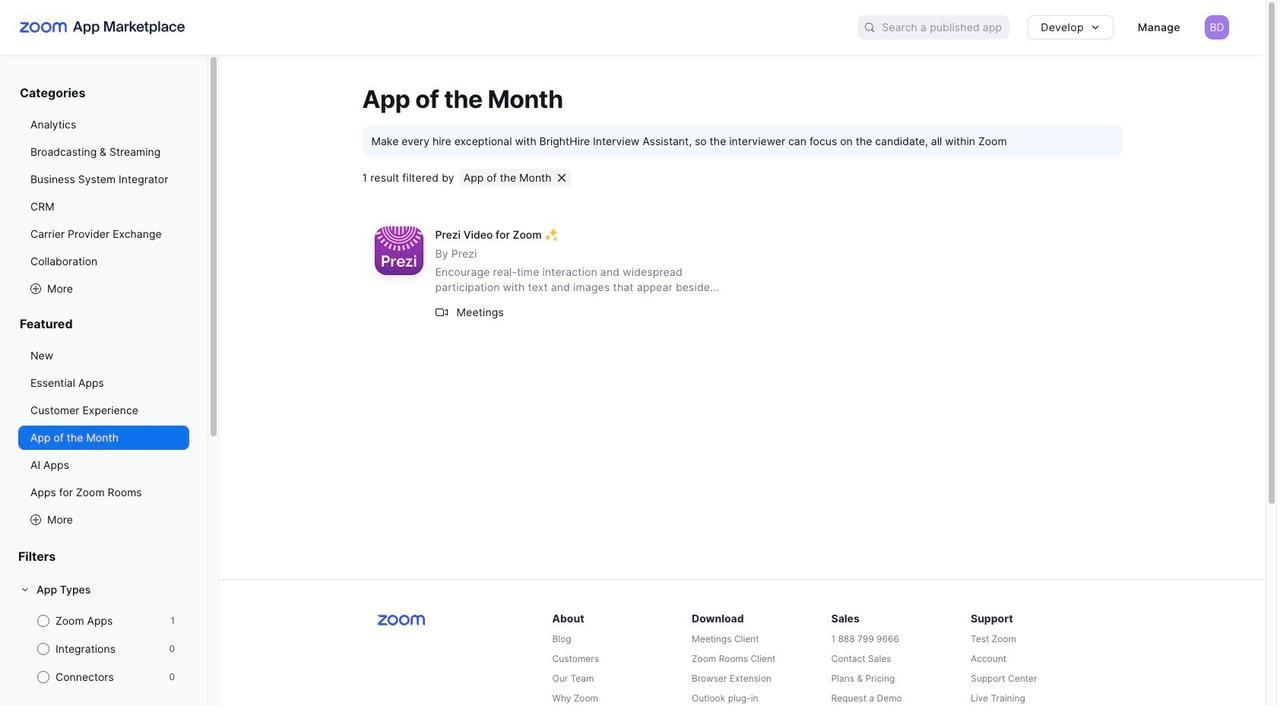 Task type: describe. For each thing, give the bounding box(es) containing it.
search a published app element
[[858, 15, 1010, 40]]



Task type: locate. For each thing, give the bounding box(es) containing it.
Search text field
[[882, 16, 1010, 38]]

banner
[[0, 0, 1266, 55]]

current user is barb dwyer element
[[1206, 15, 1230, 40]]



